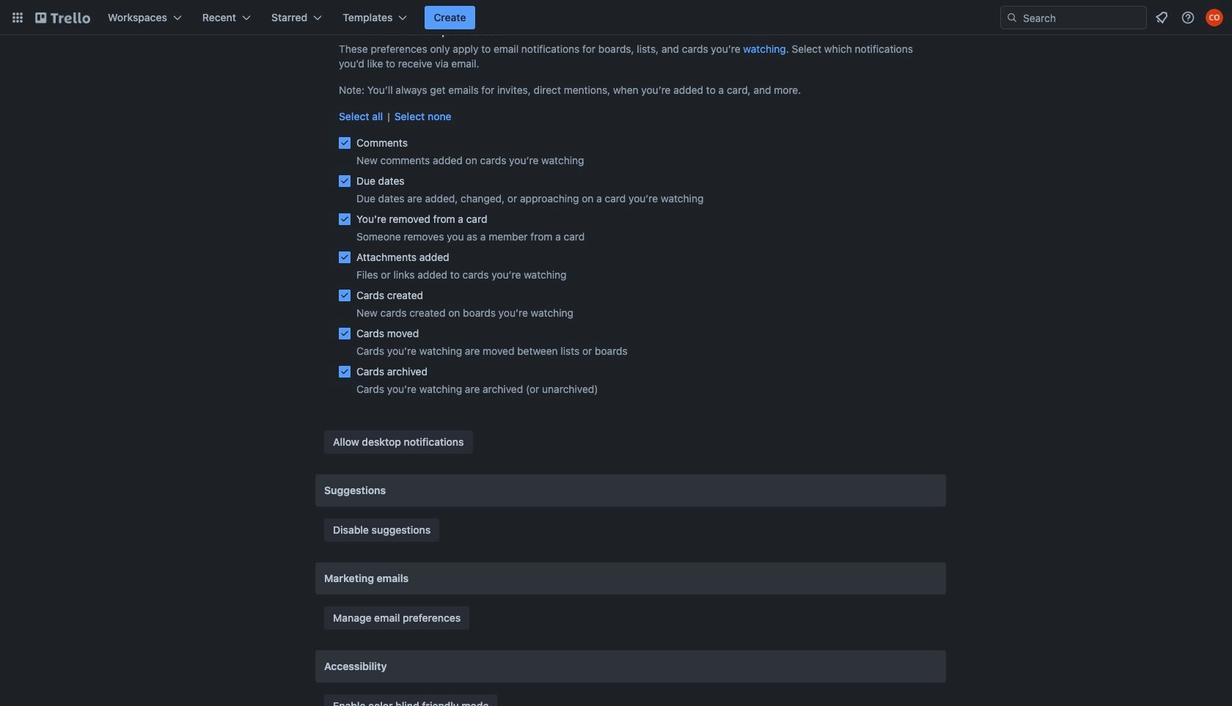 Task type: vqa. For each thing, say whether or not it's contained in the screenshot.
Settings link at the left of the page
no



Task type: describe. For each thing, give the bounding box(es) containing it.
primary element
[[0, 0, 1233, 35]]

open information menu image
[[1181, 10, 1196, 25]]

christina overa (christinaovera) image
[[1206, 9, 1224, 26]]

Search field
[[1018, 7, 1147, 28]]



Task type: locate. For each thing, give the bounding box(es) containing it.
0 notifications image
[[1153, 9, 1171, 26]]

back to home image
[[35, 6, 90, 29]]

search image
[[1007, 12, 1018, 23]]



